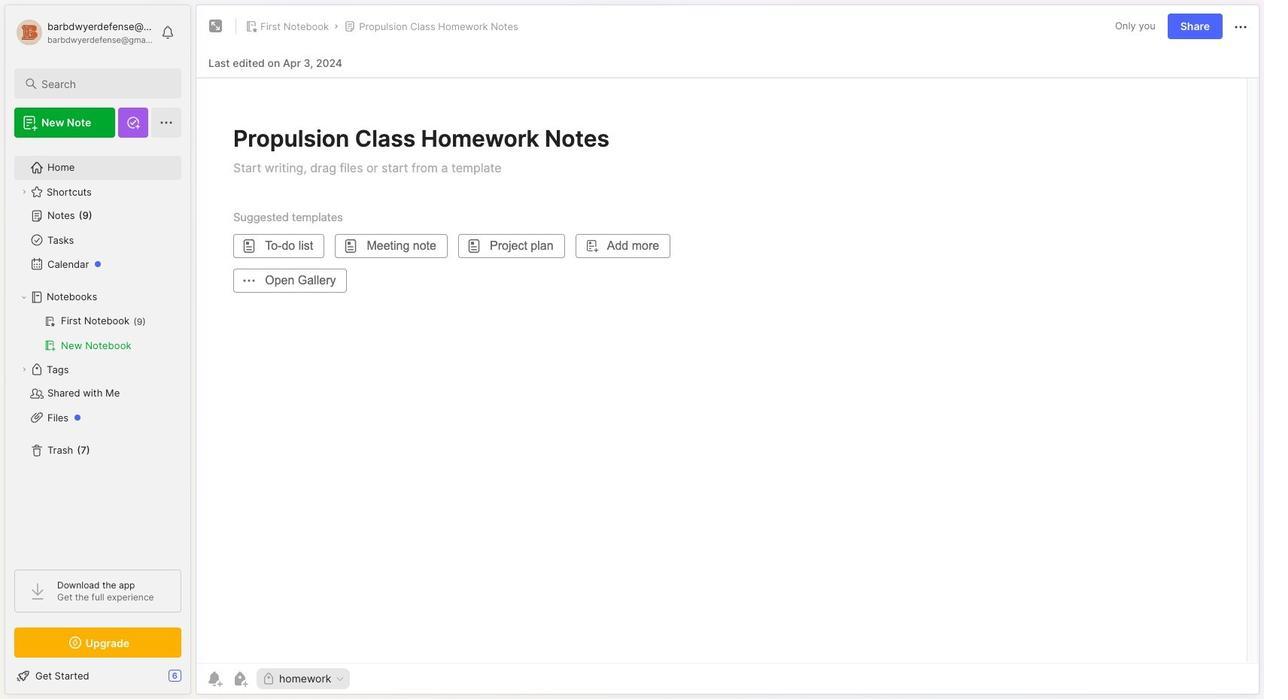 Task type: locate. For each thing, give the bounding box(es) containing it.
Note Editor text field
[[196, 78, 1259, 663]]

Account field
[[14, 17, 154, 47]]

expand note image
[[207, 17, 225, 35]]

group
[[14, 309, 181, 358]]

click to collapse image
[[190, 671, 201, 690]]

note window element
[[196, 5, 1260, 699]]

add a reminder image
[[206, 670, 224, 688]]

Search text field
[[41, 77, 168, 91]]

None search field
[[41, 75, 168, 93]]

main element
[[0, 0, 196, 699]]

expand notebooks image
[[20, 293, 29, 302]]

Help and Learning task checklist field
[[5, 664, 190, 688]]

tree
[[5, 147, 190, 556]]

none search field inside main element
[[41, 75, 168, 93]]



Task type: vqa. For each thing, say whether or not it's contained in the screenshot.
Expand note IMAGE
yes



Task type: describe. For each thing, give the bounding box(es) containing it.
More actions field
[[1232, 17, 1250, 36]]

group inside "tree"
[[14, 309, 181, 358]]

expand tags image
[[20, 365, 29, 374]]

more actions image
[[1232, 18, 1250, 36]]

homework Tag actions field
[[331, 674, 346, 684]]

add tag image
[[231, 670, 249, 688]]

tree inside main element
[[5, 147, 190, 556]]



